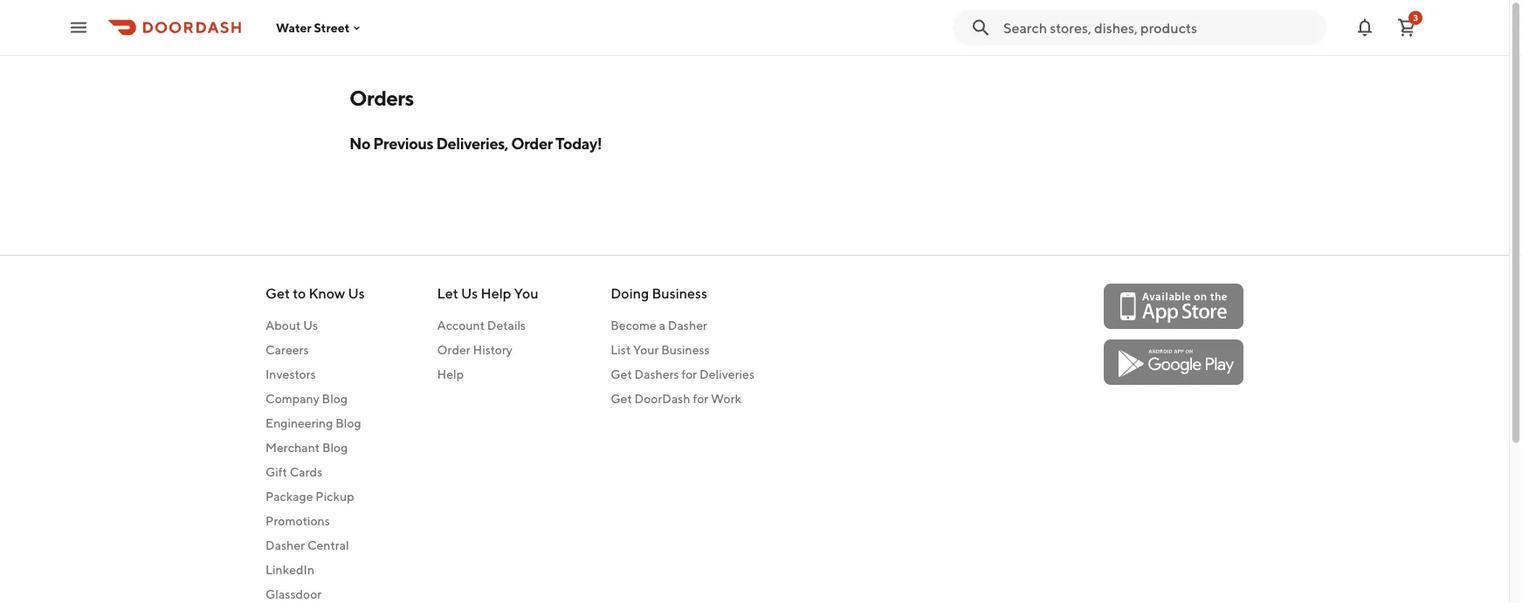 Task type: describe. For each thing, give the bounding box(es) containing it.
account
[[437, 318, 485, 333]]

list your business link
[[611, 342, 755, 359]]

work
[[711, 392, 742, 406]]

dasher central
[[266, 538, 349, 553]]

glassdoor
[[266, 587, 322, 602]]

package pickup link
[[266, 488, 365, 506]]

order history link
[[437, 342, 539, 359]]

details
[[487, 318, 526, 333]]

history
[[473, 343, 513, 357]]

1 horizontal spatial us
[[348, 285, 365, 302]]

promotions
[[266, 514, 330, 528]]

list your business
[[611, 343, 710, 357]]

company
[[266, 392, 320, 406]]

water street
[[276, 20, 350, 35]]

linkedin
[[266, 563, 314, 577]]

become a dasher link
[[611, 317, 755, 335]]

careers link
[[266, 342, 365, 359]]

investors link
[[266, 366, 365, 383]]

today!
[[556, 134, 602, 152]]

careers
[[266, 343, 309, 357]]

engineering blog
[[266, 416, 361, 431]]

gift cards
[[266, 465, 323, 480]]

account details
[[437, 318, 526, 333]]

water street button
[[276, 20, 364, 35]]

deliveries
[[700, 367, 755, 382]]

merchant
[[266, 441, 320, 455]]

your
[[633, 343, 659, 357]]

0 horizontal spatial order
[[437, 343, 470, 357]]

blog for company blog
[[322, 392, 348, 406]]

merchant blog link
[[266, 439, 365, 457]]

Store search: begin typing to search for stores available on DoorDash text field
[[1004, 18, 1316, 37]]

previous
[[373, 134, 433, 152]]

street
[[314, 20, 350, 35]]

blog for engineering blog
[[336, 416, 361, 431]]

to
[[293, 285, 306, 302]]

merchant blog
[[266, 441, 348, 455]]

cards
[[290, 465, 323, 480]]

about us link
[[266, 317, 365, 335]]

orders
[[349, 85, 414, 110]]

gift cards link
[[266, 464, 365, 481]]

linkedin link
[[266, 562, 365, 579]]

know
[[309, 285, 345, 302]]

1 vertical spatial business
[[661, 343, 710, 357]]

let
[[437, 285, 458, 302]]

doing
[[611, 285, 649, 302]]

deliveries,
[[436, 134, 508, 152]]



Task type: locate. For each thing, give the bounding box(es) containing it.
for left work
[[693, 392, 709, 406]]

1 vertical spatial help
[[437, 367, 464, 382]]

1 vertical spatial blog
[[336, 416, 361, 431]]

0 vertical spatial dasher
[[668, 318, 707, 333]]

dasher central link
[[266, 537, 365, 555]]

about
[[266, 318, 301, 333]]

1 horizontal spatial order
[[511, 134, 553, 152]]

help
[[481, 285, 511, 302], [437, 367, 464, 382]]

dasher inside become a dasher link
[[668, 318, 707, 333]]

open menu image
[[68, 17, 89, 38]]

0 vertical spatial get
[[266, 285, 290, 302]]

doing business
[[611, 285, 707, 302]]

investors
[[266, 367, 316, 382]]

get for get doordash for work
[[611, 392, 632, 406]]

become a dasher
[[611, 318, 707, 333]]

blog
[[322, 392, 348, 406], [336, 416, 361, 431], [322, 441, 348, 455]]

for for doordash
[[693, 392, 709, 406]]

for for dashers
[[682, 367, 697, 382]]

0 vertical spatial business
[[652, 285, 707, 302]]

list
[[611, 343, 631, 357]]

get left doordash
[[611, 392, 632, 406]]

account details link
[[437, 317, 539, 335]]

1 vertical spatial order
[[437, 343, 470, 357]]

blog for merchant blog
[[322, 441, 348, 455]]

0 vertical spatial help
[[481, 285, 511, 302]]

pickup
[[316, 490, 354, 504]]

order left the today!
[[511, 134, 553, 152]]

for inside get dashers for deliveries link
[[682, 367, 697, 382]]

3
[[1413, 13, 1418, 23]]

1 horizontal spatial help
[[481, 285, 511, 302]]

notification bell image
[[1355, 17, 1376, 38]]

water
[[276, 20, 311, 35]]

business down become a dasher link on the left of page
[[661, 343, 710, 357]]

0 vertical spatial for
[[682, 367, 697, 382]]

get doordash for work link
[[611, 390, 755, 408]]

become
[[611, 318, 657, 333]]

0 vertical spatial blog
[[322, 392, 348, 406]]

dashers
[[635, 367, 679, 382]]

1 vertical spatial dasher
[[266, 538, 305, 553]]

let us help you
[[437, 285, 539, 302]]

help left you
[[481, 285, 511, 302]]

get dashers for deliveries link
[[611, 366, 755, 383]]

central
[[307, 538, 349, 553]]

dasher up the linkedin
[[266, 538, 305, 553]]

doordash
[[635, 392, 691, 406]]

us for about us
[[303, 318, 318, 333]]

us right know
[[348, 285, 365, 302]]

get down list
[[611, 367, 632, 382]]

2 vertical spatial blog
[[322, 441, 348, 455]]

for down list your business link on the bottom of the page
[[682, 367, 697, 382]]

get to know us
[[266, 285, 365, 302]]

glassdoor link
[[266, 586, 365, 604]]

us
[[348, 285, 365, 302], [461, 285, 478, 302], [303, 318, 318, 333]]

get for get dashers for deliveries
[[611, 367, 632, 382]]

for
[[682, 367, 697, 382], [693, 392, 709, 406]]

company blog
[[266, 392, 348, 406]]

package
[[266, 490, 313, 504]]

dasher up list your business link on the bottom of the page
[[668, 318, 707, 333]]

0 horizontal spatial us
[[303, 318, 318, 333]]

a
[[659, 318, 666, 333]]

company blog link
[[266, 390, 365, 408]]

get for get to know us
[[266, 285, 290, 302]]

blog down company blog link
[[336, 416, 361, 431]]

1 vertical spatial for
[[693, 392, 709, 406]]

no previous deliveries, order today!
[[349, 134, 602, 152]]

help down order history
[[437, 367, 464, 382]]

package pickup
[[266, 490, 354, 504]]

2 vertical spatial get
[[611, 392, 632, 406]]

us right let
[[461, 285, 478, 302]]

us for let us help you
[[461, 285, 478, 302]]

about us
[[266, 318, 318, 333]]

dasher
[[668, 318, 707, 333], [266, 538, 305, 553]]

0 vertical spatial order
[[511, 134, 553, 152]]

2 horizontal spatial us
[[461, 285, 478, 302]]

order history
[[437, 343, 513, 357]]

engineering
[[266, 416, 333, 431]]

1 horizontal spatial dasher
[[668, 318, 707, 333]]

gift
[[266, 465, 287, 480]]

get dashers for deliveries
[[611, 367, 755, 382]]

get doordash for work
[[611, 392, 742, 406]]

promotions link
[[266, 513, 365, 530]]

get
[[266, 285, 290, 302], [611, 367, 632, 382], [611, 392, 632, 406]]

5 items, open order cart image
[[1397, 17, 1418, 38]]

3 button
[[1390, 10, 1425, 45]]

get left to
[[266, 285, 290, 302]]

order
[[511, 134, 553, 152], [437, 343, 470, 357]]

get inside get doordash for work link
[[611, 392, 632, 406]]

for inside get doordash for work link
[[693, 392, 709, 406]]

business
[[652, 285, 707, 302], [661, 343, 710, 357]]

dasher inside dasher central link
[[266, 538, 305, 553]]

blog down investors link
[[322, 392, 348, 406]]

0 horizontal spatial help
[[437, 367, 464, 382]]

us up the careers link
[[303, 318, 318, 333]]

1 vertical spatial get
[[611, 367, 632, 382]]

engineering blog link
[[266, 415, 365, 432]]

no
[[349, 134, 370, 152]]

get inside get dashers for deliveries link
[[611, 367, 632, 382]]

you
[[514, 285, 539, 302]]

blog down "engineering blog" link
[[322, 441, 348, 455]]

order down account
[[437, 343, 470, 357]]

business up become a dasher link on the left of page
[[652, 285, 707, 302]]

0 horizontal spatial dasher
[[266, 538, 305, 553]]

help link
[[437, 366, 539, 383]]



Task type: vqa. For each thing, say whether or not it's contained in the screenshot.
work
yes



